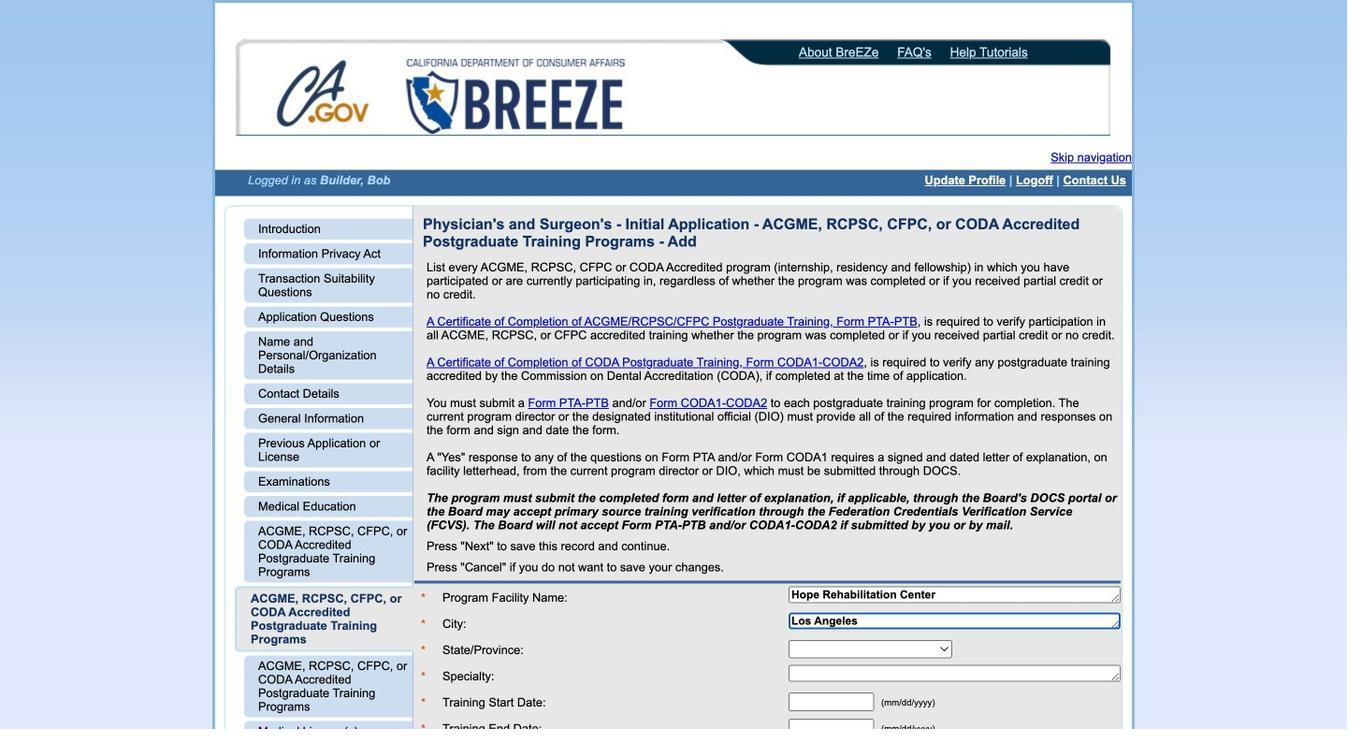 Task type: locate. For each thing, give the bounding box(es) containing it.
ca.gov image
[[276, 59, 372, 132]]

None text field
[[789, 665, 1121, 682], [789, 719, 875, 729], [789, 665, 1121, 682], [789, 719, 875, 729]]

state of california breeze image
[[403, 59, 629, 134]]

None text field
[[789, 586, 1121, 603], [789, 613, 1121, 629], [789, 692, 875, 711], [789, 586, 1121, 603], [789, 613, 1121, 629], [789, 692, 875, 711]]



